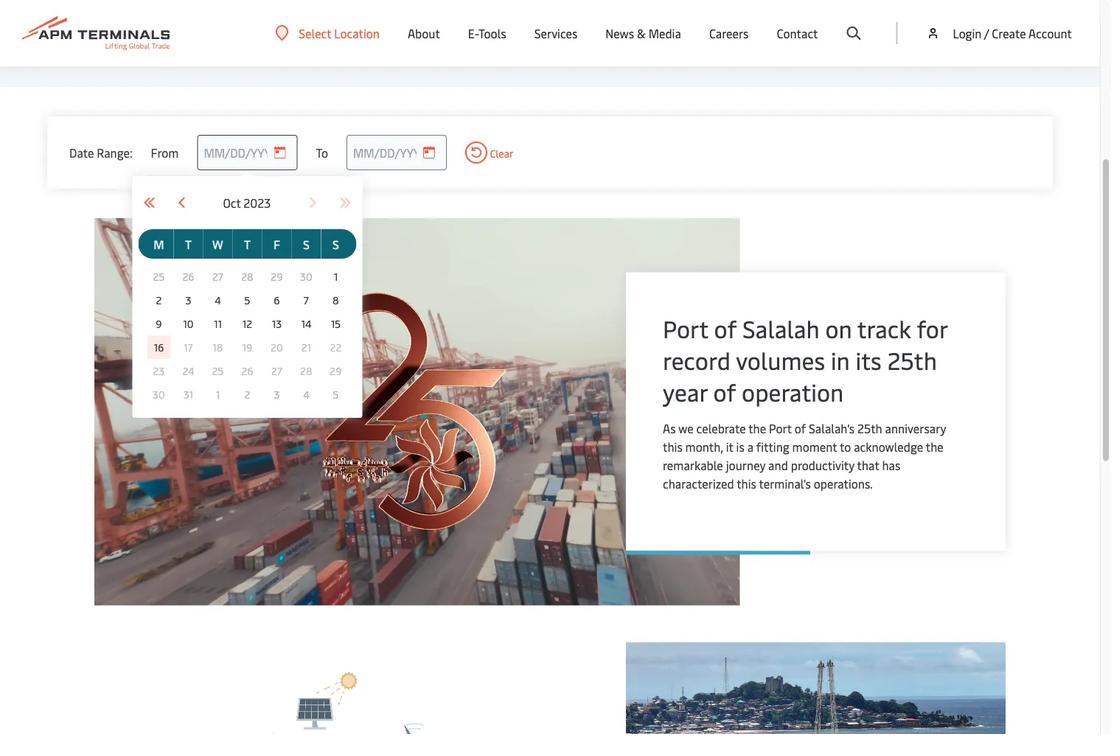 Task type: describe. For each thing, give the bounding box(es) containing it.
6 link
[[268, 292, 286, 309]]

11 link
[[209, 315, 227, 333]]

5 link
[[239, 292, 256, 309]]

f
[[274, 236, 280, 252]]

0 horizontal spatial 27
[[212, 270, 223, 284]]

date
[[69, 145, 94, 161]]

0 horizontal spatial 2
[[156, 294, 162, 308]]

1 s from the left
[[303, 236, 310, 252]]

0 vertical spatial this
[[663, 439, 683, 455]]

e-tools
[[468, 25, 507, 41]]

20
[[271, 341, 283, 355]]

clear button
[[465, 142, 514, 164]]

on
[[826, 313, 852, 345]]

port inside port of salalah on track for record volumes in its 25th year of operation
[[663, 313, 709, 345]]

13 link
[[268, 315, 286, 333]]

16 link
[[147, 336, 171, 360]]

12 link
[[239, 315, 256, 333]]

18
[[213, 341, 223, 355]]

29 link
[[268, 268, 286, 286]]

container terminal illustration image
[[47, 0, 374, 43]]

21
[[302, 341, 311, 355]]

9 link
[[150, 315, 168, 333]]

login / create account
[[953, 25, 1073, 41]]

19
[[242, 341, 253, 355]]

and
[[769, 458, 788, 474]]

13
[[272, 317, 282, 331]]

31
[[183, 388, 193, 402]]

port inside as we celebrate the port of salalah's 25th anniversary this month, it is a fitting moment to acknowledge the remarkable journey and productivity that has characterized this terminal's operations.
[[769, 421, 792, 437]]

0 vertical spatial 28
[[241, 270, 253, 284]]

16
[[154, 341, 164, 355]]

1 link
[[327, 268, 345, 286]]

1 vertical spatial 28
[[300, 364, 313, 378]]

7
[[304, 294, 309, 308]]

characterized
[[663, 476, 734, 492]]

account
[[1029, 25, 1073, 41]]

15 link
[[327, 315, 345, 333]]

1 horizontal spatial 4
[[303, 388, 310, 402]]

1 horizontal spatial 2
[[245, 388, 250, 402]]

e-
[[468, 25, 479, 41]]

1 inside 1 link
[[334, 270, 338, 284]]

25th inside as we celebrate the port of salalah's 25th anniversary this month, it is a fitting moment to acknowledge the remarkable journey and productivity that has characterized this terminal's operations.
[[858, 421, 883, 437]]

track
[[858, 313, 912, 345]]

port of salalah on track for record volumes in its 25th year of operation
[[663, 313, 948, 408]]

2 s from the left
[[333, 236, 339, 252]]

salalah
[[743, 313, 820, 345]]

6
[[274, 294, 280, 308]]

celebrate
[[697, 421, 746, 437]]

0 vertical spatial 30
[[300, 270, 313, 284]]

acknowledge
[[854, 439, 924, 455]]

careers
[[710, 25, 749, 41]]

to
[[840, 439, 851, 455]]

about
[[408, 25, 440, 41]]

30 link
[[298, 268, 315, 286]]

contact
[[777, 25, 818, 41]]

From text field
[[197, 135, 298, 171]]

0 horizontal spatial 1
[[216, 388, 220, 402]]

journey
[[726, 458, 766, 474]]

0 horizontal spatial 29
[[271, 270, 283, 284]]

remarkable
[[663, 458, 724, 474]]

volumes
[[736, 345, 826, 376]]

as we celebrate the port of salalah's 25th anniversary this month, it is a fitting moment to acknowledge the remarkable journey and productivity that has characterized this terminal's operations.
[[663, 421, 947, 492]]

22
[[330, 341, 342, 355]]

0 vertical spatial 5
[[244, 294, 250, 308]]

1 horizontal spatial 27
[[271, 364, 282, 378]]

to
[[316, 145, 328, 161]]

0 vertical spatial of
[[714, 313, 737, 345]]

4 link
[[209, 292, 227, 309]]

23
[[153, 364, 165, 378]]

is
[[737, 439, 745, 455]]

3 inside 3 link
[[185, 294, 191, 308]]

anniversary
[[886, 421, 947, 437]]

14
[[301, 317, 312, 331]]

its
[[856, 345, 882, 376]]

about button
[[408, 0, 440, 66]]

/
[[985, 25, 990, 41]]

liberia mhc2 1600 image
[[626, 643, 1006, 735]]

11
[[214, 317, 222, 331]]

m
[[154, 236, 164, 252]]

operation
[[742, 376, 844, 408]]

231006 decarbonisation 3 image
[[124, 643, 504, 735]]

location
[[334, 25, 380, 41]]

that
[[858, 458, 880, 474]]

salalah's
[[809, 421, 855, 437]]

operations.
[[814, 476, 873, 492]]

25 link
[[150, 268, 168, 286]]



Task type: vqa. For each thing, say whether or not it's contained in the screenshot.
25 link
yes



Task type: locate. For each thing, give the bounding box(es) containing it.
of inside as we celebrate the port of salalah's 25th anniversary this month, it is a fitting moment to acknowledge the remarkable journey and productivity that has characterized this terminal's operations.
[[795, 421, 806, 437]]

we
[[679, 421, 694, 437]]

create
[[992, 25, 1027, 41]]

1 horizontal spatial 25
[[212, 364, 224, 378]]

productivity
[[791, 458, 855, 474]]

this down as
[[663, 439, 683, 455]]

0 horizontal spatial 5
[[244, 294, 250, 308]]

this
[[663, 439, 683, 455], [737, 476, 757, 492]]

port of salalah on track for record volumes in its 25th year of operation link
[[663, 313, 962, 408]]

8
[[333, 294, 339, 308]]

of up moment
[[795, 421, 806, 437]]

17
[[184, 341, 193, 355]]

2 up "9"
[[156, 294, 162, 308]]

has
[[883, 458, 901, 474]]

range:
[[97, 145, 133, 161]]

s right f
[[303, 236, 310, 252]]

select
[[299, 25, 331, 41]]

0 vertical spatial 1
[[334, 270, 338, 284]]

0 horizontal spatial the
[[749, 421, 767, 437]]

0 vertical spatial 2
[[156, 294, 162, 308]]

0 horizontal spatial 3
[[185, 294, 191, 308]]

0 vertical spatial 25
[[153, 270, 165, 284]]

2 down 19 on the left top of page
[[245, 388, 250, 402]]

the down anniversary
[[926, 439, 944, 455]]

select location button
[[275, 25, 380, 41]]

1 right 31
[[216, 388, 220, 402]]

0 vertical spatial 29
[[271, 270, 283, 284]]

1 vertical spatial 26
[[242, 364, 253, 378]]

media
[[649, 25, 682, 41]]

24
[[182, 364, 194, 378]]

29 up 6
[[271, 270, 283, 284]]

4 up 11
[[215, 294, 221, 308]]

25 down 18
[[212, 364, 224, 378]]

date range:
[[69, 145, 133, 161]]

e-tools button
[[468, 0, 507, 66]]

news & media
[[606, 25, 682, 41]]

1 vertical spatial 30
[[153, 388, 165, 402]]

moment
[[793, 439, 838, 455]]

s up 1 link at left
[[333, 236, 339, 252]]

3 down 20
[[274, 388, 280, 402]]

4 down 21
[[303, 388, 310, 402]]

0 vertical spatial 27
[[212, 270, 223, 284]]

0 horizontal spatial 30
[[153, 388, 165, 402]]

1 horizontal spatial 30
[[300, 270, 313, 284]]

t left f
[[244, 236, 251, 252]]

port up year
[[663, 313, 709, 345]]

1 vertical spatial the
[[926, 439, 944, 455]]

the up a
[[749, 421, 767, 437]]

0 vertical spatial 26
[[182, 270, 194, 284]]

8 link
[[327, 292, 345, 309]]

contact button
[[777, 0, 818, 66]]

0 horizontal spatial this
[[663, 439, 683, 455]]

1 vertical spatial this
[[737, 476, 757, 492]]

0 vertical spatial 3
[[185, 294, 191, 308]]

26 up 3 link
[[182, 270, 194, 284]]

0 horizontal spatial port
[[663, 313, 709, 345]]

s
[[303, 236, 310, 252], [333, 236, 339, 252]]

25 up 2 link
[[153, 270, 165, 284]]

12
[[242, 317, 252, 331]]

25th right its
[[888, 345, 937, 376]]

2 t from the left
[[244, 236, 251, 252]]

0 vertical spatial 4
[[215, 294, 221, 308]]

select location
[[299, 25, 380, 41]]

0 vertical spatial 25th
[[888, 345, 937, 376]]

1 vertical spatial 2
[[245, 388, 250, 402]]

1 vertical spatial 27
[[271, 364, 282, 378]]

0 horizontal spatial 25
[[153, 270, 165, 284]]

t right m
[[185, 236, 192, 252]]

1 vertical spatial 5
[[333, 388, 339, 402]]

1
[[334, 270, 338, 284], [216, 388, 220, 402]]

1 horizontal spatial 26
[[242, 364, 253, 378]]

2 link
[[150, 292, 168, 309]]

in
[[831, 345, 850, 376]]

record
[[663, 345, 731, 376]]

1 vertical spatial 4
[[303, 388, 310, 402]]

25 inside 25 link
[[153, 270, 165, 284]]

1 vertical spatial 3
[[274, 388, 280, 402]]

28
[[241, 270, 253, 284], [300, 364, 313, 378]]

2
[[156, 294, 162, 308], [245, 388, 250, 402]]

0 horizontal spatial t
[[185, 236, 192, 252]]

of up celebrate
[[714, 376, 736, 408]]

1 vertical spatial of
[[714, 376, 736, 408]]

0 vertical spatial the
[[749, 421, 767, 437]]

27 link
[[209, 268, 227, 286]]

1 vertical spatial 29
[[330, 364, 342, 378]]

1 horizontal spatial this
[[737, 476, 757, 492]]

1 horizontal spatial 29
[[330, 364, 342, 378]]

5 down 22
[[333, 388, 339, 402]]

clear
[[488, 147, 514, 161]]

1 vertical spatial 25
[[212, 364, 224, 378]]

27 down 20
[[271, 364, 282, 378]]

1 horizontal spatial 5
[[333, 388, 339, 402]]

10
[[183, 317, 194, 331]]

27 up 4 link
[[212, 270, 223, 284]]

26 down 19 on the left top of page
[[242, 364, 253, 378]]

year
[[663, 376, 708, 408]]

services
[[535, 25, 578, 41]]

1 vertical spatial 1
[[216, 388, 220, 402]]

To text field
[[347, 135, 447, 171]]

1 horizontal spatial s
[[333, 236, 339, 252]]

3 link
[[180, 292, 197, 309]]

30 down the 23
[[153, 388, 165, 402]]

29
[[271, 270, 283, 284], [330, 364, 342, 378]]

1 horizontal spatial the
[[926, 439, 944, 455]]

1 horizontal spatial 1
[[334, 270, 338, 284]]

month,
[[686, 439, 724, 455]]

3
[[185, 294, 191, 308], [274, 388, 280, 402]]

careers button
[[710, 0, 749, 66]]

1 horizontal spatial t
[[244, 236, 251, 252]]

0 horizontal spatial 28
[[241, 270, 253, 284]]

0 vertical spatial port
[[663, 313, 709, 345]]

2 vertical spatial of
[[795, 421, 806, 437]]

5 up the 12 link
[[244, 294, 250, 308]]

port of salalah 25 anniversary image
[[94, 219, 740, 606]]

30 up 7
[[300, 270, 313, 284]]

t
[[185, 236, 192, 252], [244, 236, 251, 252]]

26 link
[[180, 268, 197, 286]]

29 down 22
[[330, 364, 342, 378]]

1 vertical spatial 25th
[[858, 421, 883, 437]]

0 horizontal spatial 25th
[[858, 421, 883, 437]]

w
[[212, 236, 223, 252]]

as
[[663, 421, 676, 437]]

4
[[215, 294, 221, 308], [303, 388, 310, 402]]

14 link
[[298, 315, 315, 333]]

0 horizontal spatial 4
[[215, 294, 221, 308]]

from
[[151, 145, 179, 161]]

this down journey
[[737, 476, 757, 492]]

login / create account link
[[926, 0, 1073, 66]]

1 t from the left
[[185, 236, 192, 252]]

15
[[331, 317, 341, 331]]

27
[[212, 270, 223, 284], [271, 364, 282, 378]]

login
[[953, 25, 982, 41]]

1 horizontal spatial 25th
[[888, 345, 937, 376]]

28 up 5 link
[[241, 270, 253, 284]]

1 vertical spatial port
[[769, 421, 792, 437]]

port
[[663, 313, 709, 345], [769, 421, 792, 437]]

1 horizontal spatial port
[[769, 421, 792, 437]]

1 horizontal spatial 28
[[300, 364, 313, 378]]

28 down 21
[[300, 364, 313, 378]]

news
[[606, 25, 634, 41]]

oct
[[223, 195, 241, 211]]

25th inside port of salalah on track for record volumes in its 25th year of operation
[[888, 345, 937, 376]]

port up the fitting
[[769, 421, 792, 437]]

3 up 10 on the top
[[185, 294, 191, 308]]

of left the salalah
[[714, 313, 737, 345]]

1 horizontal spatial 3
[[274, 388, 280, 402]]

0 horizontal spatial s
[[303, 236, 310, 252]]

of
[[714, 313, 737, 345], [714, 376, 736, 408], [795, 421, 806, 437]]

a
[[748, 439, 754, 455]]

tools
[[479, 25, 507, 41]]

for
[[917, 313, 948, 345]]

1 up 8 on the top left of page
[[334, 270, 338, 284]]

7 link
[[298, 292, 315, 309]]

fitting
[[757, 439, 790, 455]]

9
[[156, 317, 162, 331]]

28 link
[[239, 268, 256, 286]]

0 horizontal spatial 26
[[182, 270, 194, 284]]

25th up acknowledge
[[858, 421, 883, 437]]

&
[[637, 25, 646, 41]]



